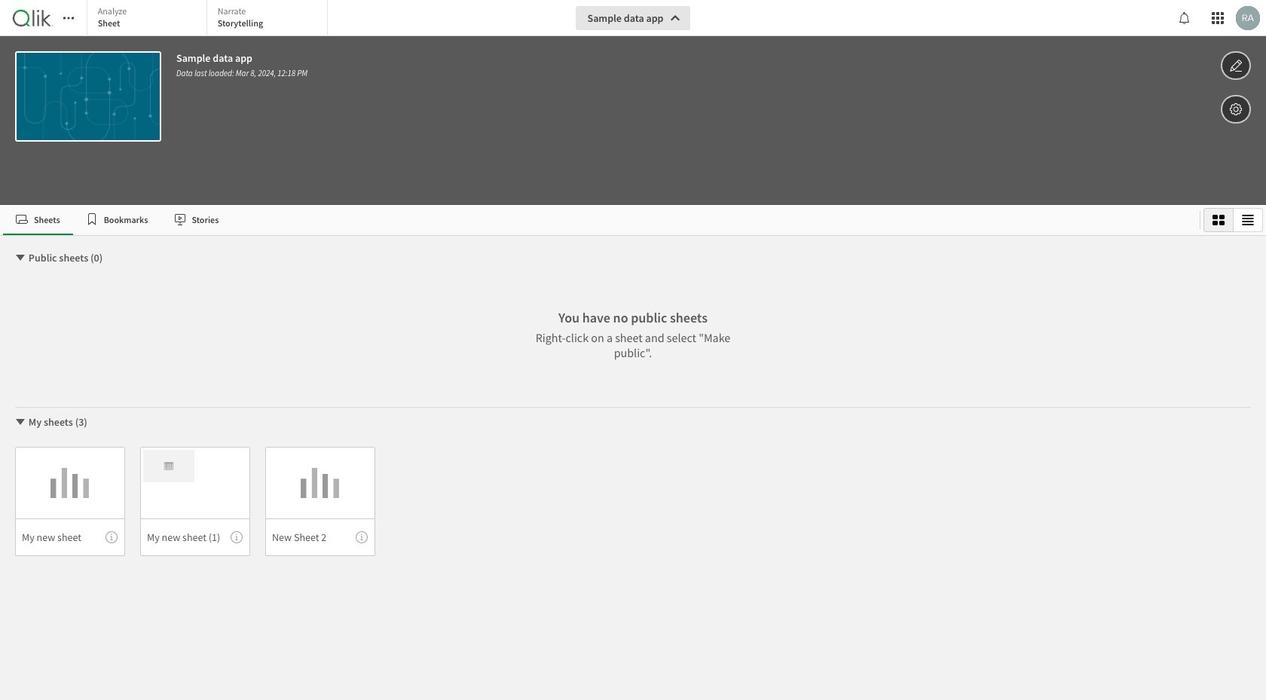 Task type: describe. For each thing, give the bounding box(es) containing it.
my new sheet (1) sheet is selected. press the spacebar or enter key to open my new sheet (1) sheet. use the right and left arrow keys to navigate. element
[[140, 447, 250, 556]]

new sheet 2 sheet is selected. press the spacebar or enter key to open new sheet 2 sheet. use the right and left arrow keys to navigate. element
[[265, 447, 375, 556]]

grid view image
[[1213, 214, 1225, 226]]

tooltip for my new sheet (1) sheet is selected. press the spacebar or enter key to open my new sheet (1) sheet. use the right and left arrow keys to navigate. element
[[231, 531, 243, 543]]

menu item for my new sheet (1) sheet is selected. press the spacebar or enter key to open my new sheet (1) sheet. use the right and left arrow keys to navigate. element
[[140, 519, 250, 556]]

list view image
[[1242, 214, 1254, 226]]

tooltip for new sheet 2 sheet is selected. press the spacebar or enter key to open new sheet 2 sheet. use the right and left arrow keys to navigate. element
[[356, 531, 368, 543]]



Task type: locate. For each thing, give the bounding box(es) containing it.
application
[[0, 0, 1266, 700]]

tab list
[[86, 0, 331, 38], [3, 205, 1194, 235]]

collapse image
[[14, 416, 26, 428]]

menu item for my new sheet sheet is selected. press the spacebar or enter key to open my new sheet sheet. use the right and left arrow keys to navigate. element
[[15, 519, 125, 556]]

collapse image
[[14, 252, 26, 264]]

my new sheet sheet is selected. press the spacebar or enter key to open my new sheet sheet. use the right and left arrow keys to navigate. element
[[15, 447, 125, 556]]

1 horizontal spatial menu item
[[140, 519, 250, 556]]

tooltip inside new sheet 2 sheet is selected. press the spacebar or enter key to open new sheet 2 sheet. use the right and left arrow keys to navigate. element
[[356, 531, 368, 543]]

ruby anderson image
[[1236, 6, 1260, 30]]

3 menu item from the left
[[265, 519, 375, 556]]

menu item
[[15, 519, 125, 556], [140, 519, 250, 556], [265, 519, 375, 556]]

app options image
[[1229, 100, 1243, 118]]

1 vertical spatial tab list
[[3, 205, 1194, 235]]

2 menu item from the left
[[140, 519, 250, 556]]

toolbar
[[0, 0, 1266, 205]]

2 horizontal spatial menu item
[[265, 519, 375, 556]]

menu item for new sheet 2 sheet is selected. press the spacebar or enter key to open new sheet 2 sheet. use the right and left arrow keys to navigate. element
[[265, 519, 375, 556]]

group
[[1204, 208, 1263, 232]]

1 menu item from the left
[[15, 519, 125, 556]]

tooltip inside my new sheet sheet is selected. press the spacebar or enter key to open my new sheet sheet. use the right and left arrow keys to navigate. element
[[106, 531, 118, 543]]

0 horizontal spatial menu item
[[15, 519, 125, 556]]

0 horizontal spatial tooltip
[[106, 531, 118, 543]]

tooltip inside my new sheet (1) sheet is selected. press the spacebar or enter key to open my new sheet (1) sheet. use the right and left arrow keys to navigate. element
[[231, 531, 243, 543]]

1 horizontal spatial tooltip
[[231, 531, 243, 543]]

1 tooltip from the left
[[106, 531, 118, 543]]

tooltip for my new sheet sheet is selected. press the spacebar or enter key to open my new sheet sheet. use the right and left arrow keys to navigate. element
[[106, 531, 118, 543]]

edit image
[[1229, 57, 1243, 75]]

2 tooltip from the left
[[231, 531, 243, 543]]

3 tooltip from the left
[[356, 531, 368, 543]]

0 vertical spatial tab list
[[86, 0, 331, 38]]

tooltip
[[106, 531, 118, 543], [231, 531, 243, 543], [356, 531, 368, 543]]

2 horizontal spatial tooltip
[[356, 531, 368, 543]]



